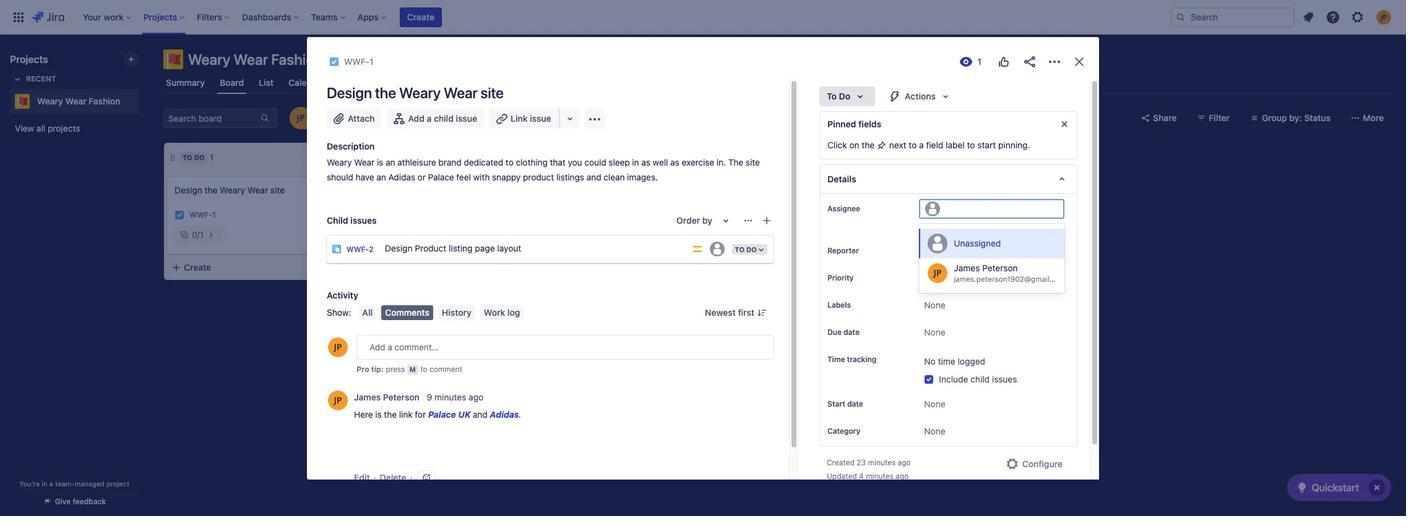 Task type: vqa. For each thing, say whether or not it's contained in the screenshot.
the right the To Do Dropdown Button
yes



Task type: describe. For each thing, give the bounding box(es) containing it.
and inside description weary wear is an athleisure brand dedicated to clothing that you could sleep in as well as exercise in. the site should have an adidas or palace feel with snappy product listings and clean images.
[[587, 172, 601, 183]]

comment
[[430, 365, 462, 374]]

james peterson james.peterson1902@gmail.com
[[954, 263, 1067, 284]]

wwf-1 for the bottommost wwf-1 link
[[189, 211, 216, 220]]

2 vertical spatial design
[[385, 244, 413, 254]]

Add a comment… field
[[357, 335, 774, 360]]

created 23 minutes ago updated 4 minutes ago
[[827, 459, 911, 482]]

1 vertical spatial child
[[971, 375, 990, 385]]

palace uk link
[[428, 410, 471, 420]]

the left link
[[384, 410, 397, 420]]

is inside description weary wear is an athleisure brand dedicated to clothing that you could sleep in as well as exercise in. the site should have an adidas or palace feel with snappy product listings and clean images.
[[377, 157, 383, 168]]

list link
[[256, 72, 276, 94]]

clean
[[604, 172, 625, 183]]

sleep
[[609, 157, 630, 168]]

0 / 1
[[192, 230, 204, 240]]

all
[[36, 123, 45, 134]]

copy link to issue image
[[371, 56, 381, 66]]

comments button
[[381, 306, 433, 321]]

Search field
[[1171, 7, 1295, 27]]

0 horizontal spatial create button
[[164, 257, 331, 279]]

actions
[[905, 91, 936, 102]]

quickstart
[[1312, 483, 1359, 494]]

listings
[[556, 172, 584, 183]]

unassigned image
[[928, 234, 948, 254]]

collapse recent projects image
[[10, 72, 25, 87]]

give feedback
[[55, 498, 106, 507]]

1 vertical spatial and
[[473, 410, 488, 420]]

link issue
[[511, 113, 551, 124]]

1 horizontal spatial 0
[[410, 152, 415, 163]]

newest
[[705, 308, 736, 318]]

pro tip: press m to comment
[[357, 365, 462, 374]]

0 horizontal spatial issues
[[350, 215, 377, 226]]

created
[[827, 459, 855, 468]]

tab list containing board
[[156, 72, 1399, 94]]

time
[[828, 355, 845, 365]]

1 horizontal spatial to do button
[[819, 87, 875, 106]]

pinned
[[828, 119, 856, 129]]

include child issues
[[939, 375, 1017, 385]]

summary link
[[163, 72, 207, 94]]

1 vertical spatial is
[[375, 410, 382, 420]]

0 vertical spatial weary wear fashion
[[188, 51, 323, 68]]

the down 'to do 1'
[[205, 185, 218, 196]]

for
[[415, 410, 426, 420]]

1 vertical spatial task image
[[175, 210, 184, 220]]

to right next
[[909, 140, 917, 150]]

2 palace from the top
[[428, 410, 456, 420]]

0 vertical spatial to
[[827, 91, 837, 102]]

wear inside description weary wear is an athleisure brand dedicated to clothing that you could sleep in as well as exercise in. the site should have an adidas or palace feel with snappy product listings and clean images.
[[354, 157, 375, 168]]

2 vertical spatial minutes
[[866, 472, 894, 482]]

weary wear fashion inside the weary wear fashion link
[[37, 96, 120, 106]]

forms link
[[387, 72, 418, 94]]

add people image
[[318, 111, 333, 126]]

0 horizontal spatial design
[[175, 185, 202, 196]]

0 horizontal spatial 0
[[192, 230, 197, 240]]

menu bar inside design the weary wear site 'dialog'
[[356, 306, 526, 321]]

newest first
[[705, 308, 755, 318]]

actions image
[[1047, 54, 1062, 69]]

dismiss quickstart image
[[1367, 478, 1387, 498]]

vote options: no one has voted for this issue yet. image
[[997, 54, 1011, 69]]

1 vertical spatial design the weary wear site
[[175, 185, 285, 196]]

images.
[[627, 172, 658, 183]]

done 0
[[532, 152, 562, 163]]

details
[[828, 174, 856, 184]]

weary inside description weary wear is an athleisure brand dedicated to clothing that you could sleep in as well as exercise in. the site should have an adidas or palace feel with snappy product listings and clean images.
[[327, 157, 352, 168]]

1 vertical spatial fashion
[[89, 96, 120, 106]]

description
[[327, 141, 375, 152]]

add app image
[[587, 112, 602, 127]]

the right the on
[[862, 140, 875, 150]]

pages link
[[428, 72, 458, 94]]

comments
[[385, 308, 430, 318]]

field
[[926, 140, 944, 150]]

history
[[442, 308, 472, 318]]

share image
[[1023, 54, 1037, 69]]

0 vertical spatial wwf-1 link
[[344, 54, 374, 69]]

well
[[653, 157, 668, 168]]

9 minutes ago
[[427, 393, 484, 403]]

actions button
[[880, 87, 961, 106]]

calendar
[[289, 77, 325, 88]]

2 vertical spatial to
[[735, 246, 745, 254]]

weary wear fashion link
[[10, 89, 134, 114]]

press
[[386, 365, 405, 374]]

1 inside design the weary wear site 'dialog'
[[370, 56, 374, 67]]

issue actions image
[[743, 216, 753, 226]]

design product listing page layout
[[385, 244, 521, 254]]

1 vertical spatial to do
[[735, 246, 757, 254]]

assign to me button
[[924, 222, 1065, 234]]

1 horizontal spatial adidas
[[490, 410, 519, 420]]

the right timeline
[[375, 84, 396, 102]]

layout
[[497, 244, 521, 254]]

assignee pin to top. only you can see pinned fields. image
[[863, 204, 873, 214]]

search image
[[1176, 12, 1186, 22]]

james for james peterson
[[354, 393, 381, 403]]

1 vertical spatial minutes
[[868, 459, 896, 468]]

to right m
[[420, 365, 427, 374]]

snappy
[[492, 172, 521, 183]]

23
[[857, 459, 866, 468]]

add
[[408, 113, 425, 124]]

0 vertical spatial fashion
[[271, 51, 323, 68]]

order
[[677, 215, 700, 226]]

board
[[220, 77, 244, 88]]

m
[[410, 366, 416, 374]]

design the weary wear site inside design the weary wear site 'dialog'
[[327, 84, 504, 102]]

or
[[418, 172, 426, 183]]

site inside description weary wear is an athleisure brand dedicated to clothing that you could sleep in as well as exercise in. the site should have an adidas or palace feel with snappy product listings and clean images.
[[746, 157, 760, 168]]

0 vertical spatial minutes
[[435, 393, 466, 403]]

create inside primary element
[[407, 11, 434, 22]]

0 horizontal spatial create
[[184, 262, 211, 273]]

james for james peterson james.peterson1902@gmail.com
[[954, 263, 980, 274]]

attach button
[[327, 109, 382, 129]]

history button
[[438, 306, 475, 321]]

recent
[[26, 74, 56, 84]]

link
[[511, 113, 528, 124]]

2 vertical spatial site
[[270, 185, 285, 196]]

1 horizontal spatial site
[[481, 84, 504, 102]]

work log
[[484, 308, 520, 318]]

do inside 'to do 1'
[[194, 154, 205, 162]]

1 horizontal spatial task image
[[329, 57, 339, 67]]

clothing
[[516, 157, 548, 168]]

me
[[964, 222, 976, 233]]

the
[[728, 157, 743, 168]]

newest first image
[[757, 308, 767, 318]]

1 horizontal spatial do
[[746, 246, 757, 254]]

view all projects
[[15, 123, 80, 134]]

2 as from the left
[[670, 157, 679, 168]]

configure link
[[998, 455, 1070, 475]]

give
[[55, 498, 71, 507]]

next
[[889, 140, 907, 150]]

product
[[415, 244, 446, 254]]

unassigned
[[954, 238, 1001, 249]]

2 vertical spatial wwf-
[[347, 245, 369, 254]]

newest first button
[[698, 306, 774, 321]]

category
[[828, 427, 861, 437]]

james peterson
[[354, 393, 420, 403]]

priority
[[828, 274, 854, 283]]

show:
[[327, 308, 351, 318]]

projects
[[48, 123, 80, 134]]

dedicated
[[464, 157, 503, 168]]

child issues
[[327, 215, 377, 226]]

2 horizontal spatial 0
[[557, 152, 562, 163]]

priority pin to top. only you can see pinned fields. image
[[856, 274, 866, 283]]

managed
[[75, 480, 104, 488]]

to left start
[[967, 140, 975, 150]]

wwf-1 for the topmost wwf-1 link
[[344, 56, 374, 67]]

0 vertical spatial do
[[839, 91, 851, 102]]

4
[[859, 472, 864, 482]]

.
[[519, 410, 521, 420]]

project
[[106, 480, 129, 488]]

tip:
[[371, 365, 384, 374]]

wwf- for the bottommost wwf-1 link
[[189, 211, 212, 220]]

create banner
[[0, 0, 1406, 35]]

none for due date
[[924, 327, 946, 338]]

summary
[[166, 77, 205, 88]]

create button inside primary element
[[400, 7, 442, 27]]

brand
[[438, 157, 462, 168]]

you're in a team-managed project
[[19, 480, 129, 488]]



Task type: locate. For each thing, give the bounding box(es) containing it.
athleisure
[[397, 157, 436, 168]]

0 vertical spatial date
[[844, 328, 860, 337]]

configure
[[1022, 459, 1063, 470]]

0 horizontal spatial and
[[473, 410, 488, 420]]

peterson for james peterson james.peterson1902@gmail.com
[[982, 263, 1018, 274]]

wwf-1 link up /
[[189, 210, 216, 221]]

time
[[938, 357, 955, 367]]

give feedback button
[[35, 492, 113, 512]]

updated
[[827, 472, 857, 482]]

0 horizontal spatial to
[[183, 154, 192, 162]]

1 vertical spatial date
[[847, 400, 863, 409]]

wwf-
[[344, 56, 370, 67], [189, 211, 212, 220], [347, 245, 369, 254]]

you're
[[19, 480, 40, 488]]

james.peterson1902@gmail.com
[[954, 275, 1067, 284]]

to down issue actions image
[[735, 246, 745, 254]]

in inside description weary wear is an athleisure brand dedicated to clothing that you could sleep in as well as exercise in. the site should have an adidas or palace feel with snappy product listings and clean images.
[[632, 157, 639, 168]]

adidas left or
[[388, 172, 415, 183]]

wwf-1 up /
[[189, 211, 216, 220]]

to inside description weary wear is an athleisure brand dedicated to clothing that you could sleep in as well as exercise in. the site should have an adidas or palace feel with snappy product listings and clean images.
[[506, 157, 514, 168]]

minutes
[[435, 393, 466, 403], [868, 459, 896, 468], [866, 472, 894, 482]]

0 vertical spatial wwf-
[[344, 56, 370, 67]]

1 horizontal spatial to do
[[827, 91, 851, 102]]

design up attach button
[[327, 84, 372, 102]]

projects
[[10, 54, 48, 65]]

uk
[[458, 410, 471, 420]]

link web pages and more image
[[562, 111, 577, 126]]

should
[[327, 172, 353, 183]]

1 vertical spatial james
[[354, 393, 381, 403]]

1 vertical spatial adidas
[[490, 410, 519, 420]]

1 vertical spatial to do button
[[731, 243, 769, 256]]

0 vertical spatial is
[[377, 157, 383, 168]]

fashion up calendar
[[271, 51, 323, 68]]

minutes up palace uk link
[[435, 393, 466, 403]]

minutes right 4
[[866, 472, 894, 482]]

1 horizontal spatial design
[[327, 84, 372, 102]]

an left athleisure at the left top
[[386, 157, 395, 168]]

3 none from the top
[[924, 399, 946, 410]]

as right well
[[670, 157, 679, 168]]

0 horizontal spatial design the weary wear site
[[175, 185, 285, 196]]

0 horizontal spatial in
[[42, 480, 47, 488]]

start
[[828, 400, 845, 409]]

hide message image
[[1057, 117, 1072, 132]]

to left me
[[953, 222, 961, 233]]

0 vertical spatial and
[[587, 172, 601, 183]]

to do button down issue actions image
[[731, 243, 769, 256]]

jira image
[[32, 10, 64, 24], [32, 10, 64, 24]]

to up snappy
[[506, 157, 514, 168]]

tracking
[[847, 355, 877, 365]]

date for start date
[[847, 400, 863, 409]]

task image
[[329, 57, 339, 67], [175, 210, 184, 220]]

0 vertical spatial issues
[[350, 215, 377, 226]]

1 horizontal spatial design the weary wear site
[[327, 84, 504, 102]]

logged
[[958, 357, 985, 367]]

to inside 'to do 1'
[[183, 154, 192, 162]]

reporter pin to top. only you can see pinned fields. image
[[861, 246, 871, 256]]

0 horizontal spatial child
[[434, 113, 454, 124]]

a
[[427, 113, 432, 124], [919, 140, 924, 150], [49, 480, 53, 488]]

0 vertical spatial to do
[[827, 91, 851, 102]]

issue right link
[[530, 113, 551, 124]]

1 vertical spatial weary wear fashion
[[37, 96, 120, 106]]

medium
[[947, 273, 979, 283]]

palace inside description weary wear is an athleisure brand dedicated to clothing that you could sleep in as well as exercise in. the site should have an adidas or palace feel with snappy product listings and clean images.
[[428, 172, 454, 183]]

design right 2
[[385, 244, 413, 254]]

design product listing page layout link
[[380, 237, 687, 262]]

quickstart button
[[1287, 475, 1391, 502]]

1 vertical spatial palace
[[428, 410, 456, 420]]

add a child issue
[[408, 113, 477, 124]]

0 vertical spatial create button
[[400, 7, 442, 27]]

0 vertical spatial design
[[327, 84, 372, 102]]

wwf- for the topmost wwf-1 link
[[344, 56, 370, 67]]

1 vertical spatial peterson
[[383, 393, 420, 403]]

wwf- up /
[[189, 211, 212, 220]]

time tracking
[[828, 355, 877, 365]]

date right due
[[844, 328, 860, 337]]

feel
[[456, 172, 471, 183]]

1 none from the top
[[924, 300, 946, 311]]

1 horizontal spatial wwf-1
[[344, 56, 374, 67]]

1 horizontal spatial to
[[735, 246, 745, 254]]

labels
[[828, 301, 851, 310]]

1 horizontal spatial and
[[587, 172, 601, 183]]

close image
[[1072, 54, 1087, 69]]

0 vertical spatial child
[[434, 113, 454, 124]]

0 vertical spatial an
[[386, 157, 395, 168]]

create
[[407, 11, 434, 22], [184, 262, 211, 273]]

to inside button
[[953, 222, 961, 233]]

do up pinned
[[839, 91, 851, 102]]

a right add
[[427, 113, 432, 124]]

0 vertical spatial ago
[[469, 393, 484, 403]]

wwf-1
[[344, 56, 374, 67], [189, 211, 216, 220]]

design down 'to do 1'
[[175, 185, 202, 196]]

child down logged
[[971, 375, 990, 385]]

to
[[827, 91, 837, 102], [183, 154, 192, 162], [735, 246, 745, 254]]

that
[[550, 157, 566, 168]]

0 vertical spatial in
[[632, 157, 639, 168]]

pinning.
[[998, 140, 1030, 150]]

1 vertical spatial an
[[377, 172, 386, 183]]

1 as from the left
[[641, 157, 650, 168]]

1 vertical spatial site
[[746, 157, 760, 168]]

click on the
[[828, 140, 877, 150]]

1 horizontal spatial wwf-1 link
[[344, 54, 374, 69]]

1 vertical spatial wwf-
[[189, 211, 212, 220]]

to do 1
[[183, 152, 214, 163]]

issue type: sub-task image
[[332, 244, 342, 254]]

2 vertical spatial ago
[[896, 472, 909, 482]]

check image
[[1295, 481, 1309, 496]]

child right add
[[434, 113, 454, 124]]

1 horizontal spatial a
[[427, 113, 432, 124]]

wwf-1 inside design the weary wear site 'dialog'
[[344, 56, 374, 67]]

include
[[939, 375, 968, 385]]

here
[[354, 410, 373, 420]]

none
[[924, 300, 946, 311], [924, 327, 946, 338], [924, 399, 946, 410], [924, 427, 946, 437]]

profile image of james peterson image
[[328, 338, 348, 358]]

1 palace from the top
[[428, 172, 454, 183]]

2 horizontal spatial a
[[919, 140, 924, 150]]

palace down brand
[[428, 172, 454, 183]]

add reaction image
[[421, 473, 431, 483]]

1 vertical spatial design
[[175, 185, 202, 196]]

wwf- left copy link to issue image
[[344, 56, 370, 67]]

start
[[978, 140, 996, 150]]

0 horizontal spatial issue
[[456, 113, 477, 124]]

0 vertical spatial a
[[427, 113, 432, 124]]

task image down 'to do 1'
[[175, 210, 184, 220]]

is
[[377, 157, 383, 168], [375, 410, 382, 420]]

wwf-1 link up timeline
[[344, 54, 374, 69]]

1 horizontal spatial james
[[954, 263, 980, 274]]

0 vertical spatial palace
[[428, 172, 454, 183]]

to do button up pinned
[[819, 87, 875, 106]]

ago
[[469, 393, 484, 403], [898, 459, 911, 468], [896, 472, 909, 482]]

order by
[[677, 215, 712, 226]]

design the weary wear site down 'to do 1'
[[175, 185, 285, 196]]

pro
[[357, 365, 369, 374]]

is right in
[[377, 157, 383, 168]]

activity
[[327, 290, 358, 301]]

to do
[[827, 91, 851, 102], [735, 246, 757, 254]]

no time logged
[[924, 357, 985, 367]]

as left well
[[641, 157, 650, 168]]

1 horizontal spatial create
[[407, 11, 434, 22]]

adidas down copy link to comment icon
[[490, 410, 519, 420]]

2 horizontal spatial to
[[827, 91, 837, 102]]

date right start
[[847, 400, 863, 409]]

minutes right 23
[[868, 459, 896, 468]]

date for due date
[[844, 328, 860, 337]]

create column image
[[693, 148, 707, 163]]

forms
[[390, 77, 415, 88]]

james peterson image
[[291, 108, 311, 128]]

is right the here
[[375, 410, 382, 420]]

1 vertical spatial issues
[[992, 375, 1017, 385]]

assignee
[[828, 204, 860, 214]]

by
[[702, 215, 712, 226]]

copy link to comment image
[[486, 392, 496, 402]]

weary wear fashion up view all projects link
[[37, 96, 120, 106]]

wwf- right issue type: sub-task icon
[[347, 245, 369, 254]]

james inside james peterson james.peterson1902@gmail.com
[[954, 263, 980, 274]]

peterson for james peterson
[[383, 393, 420, 403]]

fashion up view all projects link
[[89, 96, 120, 106]]

issues link
[[468, 72, 499, 94]]

design the weary wear site dialog
[[307, 37, 1099, 517]]

1 horizontal spatial peterson
[[982, 263, 1018, 274]]

issues right child at the left top
[[350, 215, 377, 226]]

child
[[434, 113, 454, 124], [971, 375, 990, 385]]

and down could
[[587, 172, 601, 183]]

priority: medium image
[[692, 243, 704, 256]]

wwf-2
[[347, 245, 374, 254]]

0 horizontal spatial to do
[[735, 246, 757, 254]]

0 horizontal spatial peterson
[[383, 393, 420, 403]]

menu bar containing all
[[356, 306, 526, 321]]

feedback
[[73, 498, 106, 507]]

1 vertical spatial in
[[42, 480, 47, 488]]

click
[[828, 140, 847, 150]]

1 horizontal spatial child
[[971, 375, 990, 385]]

to do up pinned
[[827, 91, 851, 102]]

0 horizontal spatial to do button
[[731, 243, 769, 256]]

/
[[197, 230, 200, 240]]

weary wear fashion up "list"
[[188, 51, 323, 68]]

child inside add a child issue button
[[434, 113, 454, 124]]

to down search board text field
[[183, 154, 192, 162]]

to do down issue actions image
[[735, 246, 757, 254]]

0 horizontal spatial fashion
[[89, 96, 120, 106]]

0 horizontal spatial as
[[641, 157, 650, 168]]

the
[[375, 84, 396, 102], [862, 140, 875, 150], [205, 185, 218, 196], [384, 410, 397, 420]]

1 issue from the left
[[456, 113, 477, 124]]

1 vertical spatial wwf-1 link
[[189, 210, 216, 221]]

wwf-2 link
[[347, 245, 374, 254]]

label
[[946, 140, 965, 150]]

james up the here
[[354, 393, 381, 403]]

peterson
[[982, 263, 1018, 274], [383, 393, 420, 403]]

medium image
[[308, 210, 318, 220]]

peterson up link
[[383, 393, 420, 403]]

a for you're in a team-managed project
[[49, 480, 53, 488]]

have
[[356, 172, 374, 183]]

a inside button
[[427, 113, 432, 124]]

0 vertical spatial create
[[407, 11, 434, 22]]

1 vertical spatial a
[[919, 140, 924, 150]]

2 horizontal spatial site
[[746, 157, 760, 168]]

ago left copy link to comment icon
[[469, 393, 484, 403]]

Search board text field
[[165, 110, 259, 127]]

fields
[[859, 119, 882, 129]]

a for next to a field label to start pinning.
[[919, 140, 924, 150]]

edit
[[354, 473, 370, 483]]

0
[[410, 152, 415, 163], [557, 152, 562, 163], [192, 230, 197, 240]]

an right have
[[377, 172, 386, 183]]

1 vertical spatial wwf-1
[[189, 211, 216, 220]]

2 horizontal spatial do
[[839, 91, 851, 102]]

you
[[568, 157, 582, 168]]

view
[[15, 123, 34, 134]]

1 horizontal spatial fashion
[[271, 51, 323, 68]]

primary element
[[7, 0, 1171, 34]]

in.
[[717, 157, 726, 168]]

2 horizontal spatial design
[[385, 244, 413, 254]]

design the weary wear site up add
[[327, 84, 504, 102]]

ago right 23
[[898, 459, 911, 468]]

1 horizontal spatial as
[[670, 157, 679, 168]]

0 horizontal spatial james
[[354, 393, 381, 403]]

1 vertical spatial to
[[183, 154, 192, 162]]

issues
[[470, 77, 496, 88]]

view all projects link
[[10, 118, 139, 140]]

a left team-
[[49, 480, 53, 488]]

details element
[[819, 165, 1078, 194]]

peterson inside james peterson james.peterson1902@gmail.com
[[982, 263, 1018, 274]]

in right you're
[[42, 480, 47, 488]]

0 vertical spatial design the weary wear site
[[327, 84, 504, 102]]

0 vertical spatial to do button
[[819, 87, 875, 106]]

1 horizontal spatial in
[[632, 157, 639, 168]]

issue down issues link
[[456, 113, 477, 124]]

as
[[641, 157, 650, 168], [670, 157, 679, 168]]

0 horizontal spatial site
[[270, 185, 285, 196]]

adidas inside description weary wear is an athleisure brand dedicated to clothing that you could sleep in as well as exercise in. the site should have an adidas or palace feel with snappy product listings and clean images.
[[388, 172, 415, 183]]

and right uk
[[473, 410, 488, 420]]

do down search board text field
[[194, 154, 205, 162]]

site
[[481, 84, 504, 102], [746, 157, 760, 168], [270, 185, 285, 196]]

none for labels
[[924, 300, 946, 311]]

4 none from the top
[[924, 427, 946, 437]]

james down unassigned at the top of the page
[[954, 263, 980, 274]]

menu bar
[[356, 306, 526, 321]]

1 horizontal spatial create button
[[400, 7, 442, 27]]

2
[[369, 245, 374, 254]]

create child image
[[762, 216, 772, 226]]

tab list
[[156, 72, 1399, 94]]

palace down 9
[[428, 410, 456, 420]]

1 vertical spatial ago
[[898, 459, 911, 468]]

list
[[259, 77, 274, 88]]

0 horizontal spatial do
[[194, 154, 205, 162]]

a left field
[[919, 140, 924, 150]]

do down issue actions image
[[746, 246, 757, 254]]

and
[[587, 172, 601, 183], [473, 410, 488, 420]]

0 vertical spatial site
[[481, 84, 504, 102]]

issues right include in the bottom of the page
[[992, 375, 1017, 385]]

wwf-1 up timeline
[[344, 56, 374, 67]]

work
[[484, 308, 505, 318]]

in
[[357, 154, 365, 162]]

1 horizontal spatial weary wear fashion
[[188, 51, 323, 68]]

ago right 4
[[896, 472, 909, 482]]

0 vertical spatial adidas
[[388, 172, 415, 183]]

1 horizontal spatial issue
[[530, 113, 551, 124]]

0 vertical spatial task image
[[329, 57, 339, 67]]

could
[[585, 157, 606, 168]]

palace
[[428, 172, 454, 183], [428, 410, 456, 420]]

peterson up the james.peterson1902@gmail.com
[[982, 263, 1018, 274]]

none for category
[[924, 427, 946, 437]]

in up images.
[[632, 157, 639, 168]]

to up pinned
[[827, 91, 837, 102]]

james peterson image
[[928, 264, 948, 284]]

child
[[327, 215, 348, 226]]

1 vertical spatial create
[[184, 262, 211, 273]]

0 horizontal spatial weary wear fashion
[[37, 96, 120, 106]]

team-
[[55, 480, 75, 488]]

task image up timeline link
[[329, 57, 339, 67]]

2 issue from the left
[[530, 113, 551, 124]]

listing
[[449, 244, 473, 254]]

2 none from the top
[[924, 327, 946, 338]]

product
[[523, 172, 554, 183]]

in progress 0
[[357, 152, 415, 163]]

adidas
[[388, 172, 415, 183], [490, 410, 519, 420]]

add a child issue button
[[387, 109, 485, 129]]

9
[[427, 393, 432, 403]]



